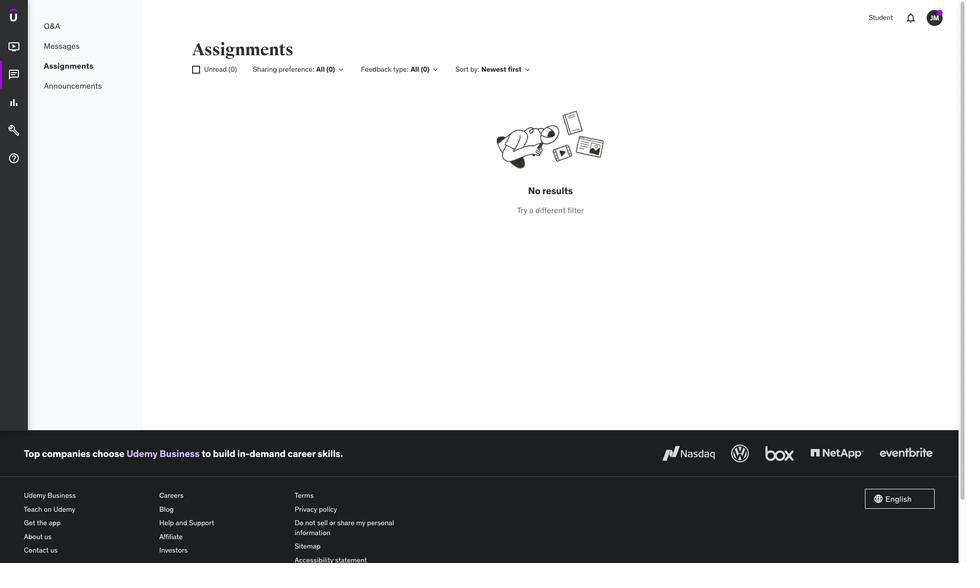 Task type: vqa. For each thing, say whether or not it's contained in the screenshot.
Learn inside the Learn at your own pace, with lifetime access on mobile and desktop
no



Task type: locate. For each thing, give the bounding box(es) containing it.
1 xsmall image from the left
[[524, 66, 532, 74]]

2 xsmall image from the left
[[432, 66, 440, 74]]

sort
[[456, 65, 469, 74]]

0 horizontal spatial (0)
[[229, 65, 237, 74]]

sitemap link
[[295, 540, 422, 554]]

student link
[[863, 6, 899, 30]]

investors
[[159, 546, 188, 555]]

assignments up announcements
[[44, 61, 94, 71]]

english button
[[865, 489, 935, 509]]

sharing
[[253, 65, 277, 74]]

1 vertical spatial medium image
[[8, 97, 20, 109]]

assignments
[[192, 39, 293, 60], [44, 61, 94, 71]]

on
[[44, 505, 52, 514]]

1 horizontal spatial xsmall image
[[432, 66, 440, 74]]

2 vertical spatial udemy
[[53, 505, 75, 514]]

top companies choose udemy business to build in-demand career skills.
[[24, 447, 343, 459]]

0 horizontal spatial all
[[316, 65, 325, 74]]

blog
[[159, 505, 174, 514]]

2 xsmall image from the left
[[192, 66, 200, 74]]

sitemap
[[295, 542, 321, 551]]

terms
[[295, 491, 314, 500]]

us
[[44, 532, 52, 541], [50, 546, 58, 555]]

top
[[24, 447, 40, 459]]

1 horizontal spatial udemy
[[53, 505, 75, 514]]

2 horizontal spatial udemy
[[127, 447, 158, 459]]

2 vertical spatial medium image
[[8, 152, 20, 164]]

xsmall image left sort
[[432, 66, 440, 74]]

0 vertical spatial medium image
[[8, 41, 20, 53]]

unread (0)
[[204, 65, 237, 74]]

udemy business link up get the app link
[[24, 489, 151, 503]]

0 horizontal spatial xsmall image
[[337, 66, 345, 74]]

teach
[[24, 505, 42, 514]]

personal
[[367, 518, 394, 527]]

xsmall image right first
[[524, 66, 532, 74]]

about us link
[[24, 530, 151, 544]]

1 xsmall image from the left
[[337, 66, 345, 74]]

0 vertical spatial business
[[160, 447, 200, 459]]

business left 'to'
[[160, 447, 200, 459]]

3 medium image from the top
[[8, 152, 20, 164]]

1 medium image from the top
[[8, 69, 20, 81]]

xsmall image
[[524, 66, 532, 74], [192, 66, 200, 74]]

build
[[213, 447, 235, 459]]

results
[[543, 185, 573, 197]]

medium image
[[8, 41, 20, 53], [8, 125, 20, 137]]

0 vertical spatial udemy
[[127, 447, 158, 459]]

announcements link
[[28, 76, 142, 96]]

udemy right choose
[[127, 447, 158, 459]]

demand
[[249, 447, 286, 459]]

(0) for sharing preference: all (0)
[[327, 65, 335, 74]]

0 horizontal spatial xsmall image
[[192, 66, 200, 74]]

xsmall image for sharing preference: all (0)
[[337, 66, 345, 74]]

us right the contact
[[50, 546, 58, 555]]

all right type:
[[411, 65, 419, 74]]

assignments up unread (0)
[[192, 39, 293, 60]]

1 vertical spatial udemy business link
[[24, 489, 151, 503]]

2 medium image from the top
[[8, 97, 20, 109]]

privacy policy link
[[295, 503, 422, 516]]

assignments link
[[28, 56, 142, 76]]

1 horizontal spatial xsmall image
[[524, 66, 532, 74]]

1 vertical spatial business
[[48, 491, 76, 500]]

the
[[37, 518, 47, 527]]

netapp image
[[809, 443, 866, 465]]

udemy business link up careers
[[127, 447, 200, 459]]

filter
[[568, 205, 584, 215]]

business up "on"
[[48, 491, 76, 500]]

about
[[24, 532, 43, 541]]

not
[[305, 518, 316, 527]]

volkswagen image
[[729, 443, 751, 465]]

3 (0) from the left
[[421, 65, 430, 74]]

(0) right unread
[[229, 65, 237, 74]]

1 vertical spatial udemy
[[24, 491, 46, 500]]

xsmall image left unread
[[192, 66, 200, 74]]

do not sell or share my personal information button
[[295, 516, 422, 540]]

english
[[886, 494, 912, 504]]

(0) right preference:
[[327, 65, 335, 74]]

contact
[[24, 546, 49, 555]]

do
[[295, 518, 304, 527]]

feedback type: all (0)
[[361, 65, 430, 74]]

all right preference:
[[316, 65, 325, 74]]

udemy
[[127, 447, 158, 459], [24, 491, 46, 500], [53, 505, 75, 514]]

1 horizontal spatial (0)
[[327, 65, 335, 74]]

and
[[176, 518, 187, 527]]

try
[[517, 205, 528, 215]]

2 all from the left
[[411, 65, 419, 74]]

contact us link
[[24, 544, 151, 558]]

0 vertical spatial medium image
[[8, 69, 20, 81]]

udemy business link
[[127, 447, 200, 459], [24, 489, 151, 503]]

1 horizontal spatial business
[[160, 447, 200, 459]]

us right about
[[44, 532, 52, 541]]

udemy up "teach"
[[24, 491, 46, 500]]

1 vertical spatial medium image
[[8, 125, 20, 137]]

0 horizontal spatial udemy
[[24, 491, 46, 500]]

get the app link
[[24, 516, 151, 530]]

skills.
[[318, 447, 343, 459]]

udemy right "on"
[[53, 505, 75, 514]]

2 horizontal spatial (0)
[[421, 65, 430, 74]]

2 (0) from the left
[[327, 65, 335, 74]]

1 horizontal spatial all
[[411, 65, 419, 74]]

medium image
[[8, 69, 20, 81], [8, 97, 20, 109], [8, 152, 20, 164]]

business
[[160, 447, 200, 459], [48, 491, 76, 500]]

0 horizontal spatial business
[[48, 491, 76, 500]]

business inside "udemy business teach on udemy get the app about us contact us"
[[48, 491, 76, 500]]

all
[[316, 65, 325, 74], [411, 65, 419, 74]]

xsmall image left feedback in the top of the page
[[337, 66, 345, 74]]

sharing preference: all (0)
[[253, 65, 335, 74]]

all for preference:
[[316, 65, 325, 74]]

share
[[337, 518, 355, 527]]

1 all from the left
[[316, 65, 325, 74]]

(0) right type:
[[421, 65, 430, 74]]

xsmall image
[[337, 66, 345, 74], [432, 66, 440, 74]]

type:
[[393, 65, 409, 74]]

all for type:
[[411, 65, 419, 74]]

(0)
[[229, 65, 237, 74], [327, 65, 335, 74], [421, 65, 430, 74]]

blog link
[[159, 503, 287, 516]]



Task type: describe. For each thing, give the bounding box(es) containing it.
different
[[536, 205, 566, 215]]

in-
[[237, 447, 249, 459]]

teach on udemy link
[[24, 503, 151, 516]]

careers
[[159, 491, 184, 500]]

privacy
[[295, 505, 317, 514]]

a
[[529, 205, 534, 215]]

no
[[528, 185, 541, 197]]

eventbrite image
[[878, 443, 935, 465]]

careers blog help and support affiliate investors
[[159, 491, 214, 555]]

announcements
[[44, 81, 102, 91]]

get
[[24, 518, 35, 527]]

udemy image
[[10, 8, 55, 25]]

notifications image
[[905, 12, 917, 24]]

affiliate link
[[159, 530, 287, 544]]

box image
[[763, 443, 797, 465]]

0 horizontal spatial assignments
[[44, 61, 94, 71]]

udemy business teach on udemy get the app about us contact us
[[24, 491, 76, 555]]

companies
[[42, 447, 91, 459]]

terms privacy policy do not sell or share my personal information sitemap
[[295, 491, 394, 551]]

investors link
[[159, 544, 287, 558]]

0 vertical spatial us
[[44, 532, 52, 541]]

1 (0) from the left
[[229, 65, 237, 74]]

sort by: newest first
[[456, 65, 522, 74]]

terms link
[[295, 489, 422, 503]]

policy
[[319, 505, 337, 514]]

sell
[[317, 518, 328, 527]]

choose
[[93, 447, 125, 459]]

information
[[295, 528, 331, 537]]

nasdaq image
[[660, 443, 717, 465]]

career
[[288, 447, 316, 459]]

to
[[202, 447, 211, 459]]

jm link
[[923, 6, 947, 30]]

or
[[330, 518, 336, 527]]

feedback
[[361, 65, 392, 74]]

2 medium image from the top
[[8, 125, 20, 137]]

(0) for feedback type: all (0)
[[421, 65, 430, 74]]

try a different filter
[[517, 205, 584, 215]]

1 horizontal spatial assignments
[[192, 39, 293, 60]]

1 vertical spatial us
[[50, 546, 58, 555]]

help and support link
[[159, 516, 287, 530]]

support
[[189, 518, 214, 527]]

help
[[159, 518, 174, 527]]

0 vertical spatial udemy business link
[[127, 447, 200, 459]]

affiliate
[[159, 532, 183, 541]]

no results
[[528, 185, 573, 197]]

xsmall image for feedback type: all (0)
[[432, 66, 440, 74]]

by:
[[471, 65, 480, 74]]

jm
[[931, 13, 940, 22]]

unread
[[204, 65, 227, 74]]

careers link
[[159, 489, 287, 503]]

q&a
[[44, 21, 60, 31]]

q&a link
[[28, 16, 142, 36]]

messages
[[44, 41, 80, 51]]

small image
[[874, 494, 884, 504]]

first
[[508, 65, 522, 74]]

student
[[869, 13, 893, 22]]

preference:
[[279, 65, 314, 74]]

my
[[356, 518, 366, 527]]

newest
[[482, 65, 507, 74]]

1 medium image from the top
[[8, 41, 20, 53]]

messages link
[[28, 36, 142, 56]]

app
[[49, 518, 61, 527]]

you have alerts image
[[937, 10, 943, 16]]



